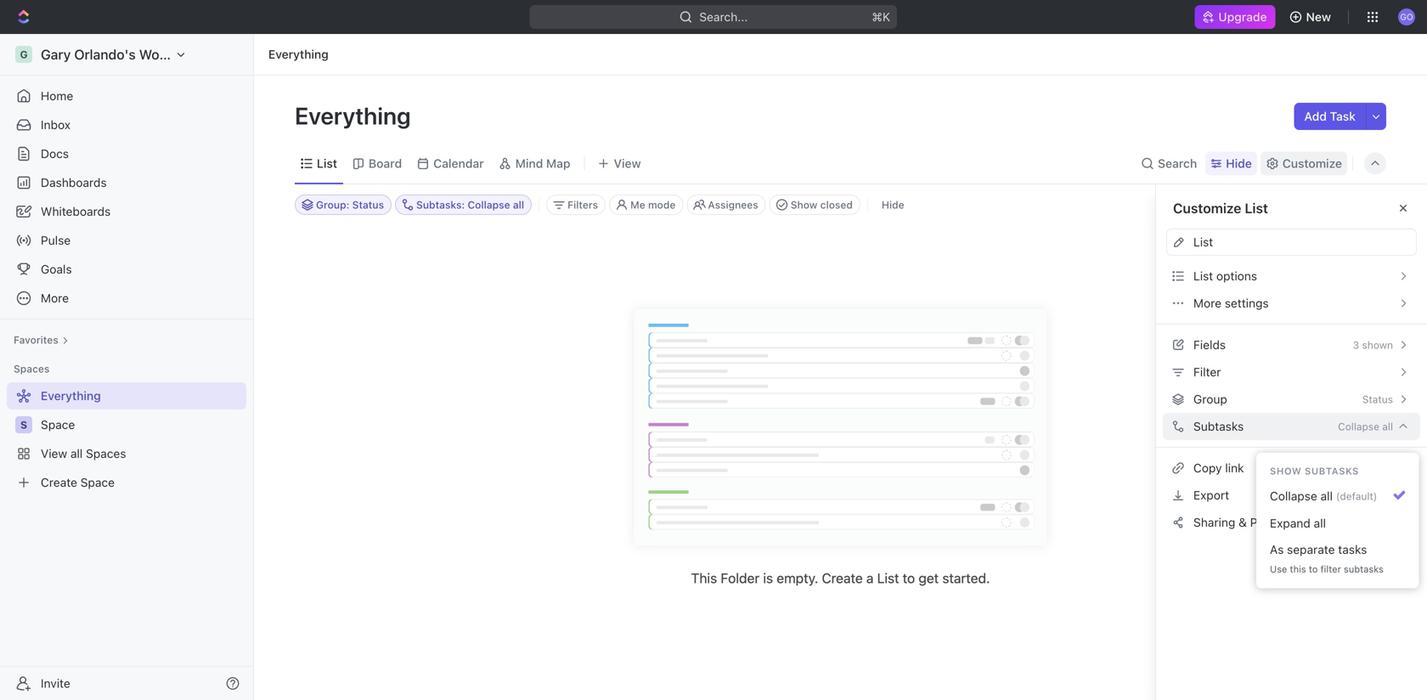 Task type: describe. For each thing, give the bounding box(es) containing it.
group
[[1194, 392, 1228, 406]]

all for collapse all
[[1383, 421, 1394, 433]]

folder
[[721, 570, 760, 586]]

whiteboards link
[[7, 198, 246, 225]]

list options
[[1194, 269, 1258, 283]]

use
[[1270, 564, 1288, 575]]

docs
[[41, 147, 69, 161]]

more settings button
[[1167, 290, 1417, 317]]

pulse
[[41, 233, 71, 247]]

sidebar navigation
[[0, 34, 254, 700]]

1 vertical spatial everything
[[295, 102, 416, 130]]

goals
[[41, 262, 72, 276]]

search
[[1158, 156, 1198, 170]]

all for expand all
[[1314, 516, 1326, 530]]

subtasks inside as separate tasks use this to filter subtasks
[[1344, 564, 1384, 575]]

more settings
[[1194, 296, 1269, 310]]

this
[[1290, 564, 1307, 575]]

list down customize list
[[1194, 235, 1214, 249]]

task
[[1330, 109, 1356, 123]]

collapse for collapse all (default)
[[1270, 489, 1318, 503]]

0 horizontal spatial to
[[903, 570, 915, 586]]

everything link
[[264, 44, 333, 65]]

list link
[[314, 152, 337, 175]]

Search tasks... text field
[[1216, 192, 1386, 218]]

this folder is empty. create a list to get started.
[[691, 570, 990, 586]]

&
[[1239, 515, 1247, 529]]

get
[[919, 570, 939, 586]]

empty.
[[777, 570, 819, 586]]

filter
[[1321, 564, 1342, 575]]

is
[[763, 570, 773, 586]]

search button
[[1136, 152, 1203, 175]]

upgrade link
[[1195, 5, 1276, 29]]

(default)
[[1337, 490, 1378, 502]]

assignees button
[[687, 195, 766, 215]]

show
[[1270, 466, 1302, 477]]

to inside as separate tasks use this to filter subtasks
[[1309, 564, 1318, 575]]

permissions
[[1251, 515, 1317, 529]]

more
[[1194, 296, 1222, 310]]

inbox
[[41, 118, 71, 132]]

started.
[[943, 570, 990, 586]]

list left board link
[[317, 156, 337, 170]]

link
[[1226, 461, 1245, 475]]

this
[[691, 570, 717, 586]]

sharing
[[1194, 515, 1236, 529]]

0 vertical spatial everything
[[269, 47, 329, 61]]

hide inside dropdown button
[[1226, 156, 1252, 170]]

hide button
[[875, 195, 912, 215]]

⌘k
[[872, 10, 891, 24]]



Task type: locate. For each thing, give the bounding box(es) containing it.
new button
[[1283, 3, 1342, 31]]

create
[[822, 570, 863, 586]]

1 vertical spatial collapse
[[1270, 489, 1318, 503]]

tree inside sidebar navigation
[[7, 382, 246, 496]]

invite
[[41, 676, 70, 690]]

expand all
[[1270, 516, 1326, 530]]

0 horizontal spatial collapse
[[1270, 489, 1318, 503]]

collapse for collapse all
[[1338, 421, 1380, 433]]

hide
[[1226, 156, 1252, 170], [882, 199, 905, 211]]

favorites
[[14, 334, 58, 346]]

subtasks
[[1194, 419, 1244, 433]]

collapse all (default)
[[1270, 489, 1378, 503]]

mind
[[516, 156, 543, 170]]

dashboards link
[[7, 169, 246, 196]]

list options button
[[1167, 263, 1417, 290]]

favorites button
[[7, 330, 75, 350]]

2 vertical spatial all
[[1314, 516, 1326, 530]]

list inside button
[[1194, 269, 1214, 283]]

board
[[369, 156, 402, 170]]

0 vertical spatial customize
[[1283, 156, 1343, 170]]

0 vertical spatial all
[[1383, 421, 1394, 433]]

list
[[317, 156, 337, 170], [1245, 200, 1269, 216], [1194, 235, 1214, 249], [1194, 269, 1214, 283], [877, 570, 900, 586]]

dashboards
[[41, 175, 107, 189]]

1 horizontal spatial to
[[1309, 564, 1318, 575]]

customize for customize
[[1283, 156, 1343, 170]]

expand all button
[[1264, 510, 1413, 537]]

tree
[[7, 382, 246, 496]]

search...
[[700, 10, 748, 24]]

collapse down the show
[[1270, 489, 1318, 503]]

copy link
[[1194, 461, 1245, 475]]

customize up search tasks... text box
[[1283, 156, 1343, 170]]

to left get at the right
[[903, 570, 915, 586]]

1 vertical spatial subtasks
[[1344, 564, 1384, 575]]

expand
[[1270, 516, 1311, 530]]

subtasks down the tasks
[[1344, 564, 1384, 575]]

a
[[867, 570, 874, 586]]

home link
[[7, 82, 246, 110]]

assignees
[[708, 199, 759, 211]]

all inside button
[[1314, 516, 1326, 530]]

options
[[1217, 269, 1258, 283]]

calendar link
[[430, 152, 484, 175]]

collapse down status on the right bottom
[[1338, 421, 1380, 433]]

all down show subtasks
[[1321, 489, 1333, 503]]

0 vertical spatial hide
[[1226, 156, 1252, 170]]

customize inside "customize" button
[[1283, 156, 1343, 170]]

customize for customize list
[[1174, 200, 1242, 216]]

upgrade
[[1219, 10, 1268, 24]]

as
[[1270, 543, 1284, 557]]

0 vertical spatial subtasks
[[1305, 466, 1360, 477]]

list down hide dropdown button
[[1245, 200, 1269, 216]]

map
[[546, 156, 571, 170]]

all
[[1383, 421, 1394, 433], [1321, 489, 1333, 503], [1314, 516, 1326, 530]]

1 vertical spatial all
[[1321, 489, 1333, 503]]

separate
[[1288, 543, 1335, 557]]

mind map link
[[512, 152, 571, 175]]

add
[[1305, 109, 1327, 123]]

sharing & permissions button
[[1167, 509, 1417, 536]]

calendar
[[434, 156, 484, 170]]

0 horizontal spatial customize
[[1174, 200, 1242, 216]]

1 vertical spatial hide
[[882, 199, 905, 211]]

inbox link
[[7, 111, 246, 139]]

customize list
[[1174, 200, 1269, 216]]

new
[[1307, 10, 1332, 24]]

status
[[1363, 393, 1394, 405]]

whiteboards
[[41, 204, 111, 218]]

to
[[1309, 564, 1318, 575], [903, 570, 915, 586]]

everything
[[269, 47, 329, 61], [295, 102, 416, 130]]

subtasks up collapse all (default) at the right bottom of page
[[1305, 466, 1360, 477]]

customize down hide dropdown button
[[1174, 200, 1242, 216]]

list right the a
[[877, 570, 900, 586]]

show subtasks
[[1270, 466, 1360, 477]]

as separate tasks use this to filter subtasks
[[1270, 543, 1384, 575]]

goals link
[[7, 256, 246, 283]]

home
[[41, 89, 73, 103]]

pulse link
[[7, 227, 246, 254]]

sharing & permissions
[[1194, 515, 1317, 529]]

mind map
[[516, 156, 571, 170]]

docs link
[[7, 140, 246, 167]]

customize
[[1283, 156, 1343, 170], [1174, 200, 1242, 216]]

all down collapse all (default) at the right bottom of page
[[1314, 516, 1326, 530]]

add task
[[1305, 109, 1356, 123]]

hide inside button
[[882, 199, 905, 211]]

list up "more"
[[1194, 269, 1214, 283]]

1 horizontal spatial collapse
[[1338, 421, 1380, 433]]

add task button
[[1295, 103, 1366, 130]]

all for collapse all (default)
[[1321, 489, 1333, 503]]

settings
[[1225, 296, 1269, 310]]

tasks
[[1339, 543, 1368, 557]]

0 vertical spatial collapse
[[1338, 421, 1380, 433]]

1 vertical spatial customize
[[1174, 200, 1242, 216]]

1 horizontal spatial customize
[[1283, 156, 1343, 170]]

customize button
[[1261, 152, 1348, 175]]

1 horizontal spatial hide
[[1226, 156, 1252, 170]]

collapse
[[1338, 421, 1380, 433], [1270, 489, 1318, 503]]

spaces
[[14, 363, 50, 375]]

copy
[[1194, 461, 1222, 475]]

0 horizontal spatial hide
[[882, 199, 905, 211]]

board link
[[365, 152, 402, 175]]

all down status on the right bottom
[[1383, 421, 1394, 433]]

subtasks
[[1305, 466, 1360, 477], [1344, 564, 1384, 575]]

to right 'this'
[[1309, 564, 1318, 575]]

collapse all
[[1338, 421, 1394, 433]]

copy link button
[[1167, 455, 1417, 482]]

hide button
[[1206, 152, 1258, 175]]



Task type: vqa. For each thing, say whether or not it's contained in the screenshot.
collapse all
yes



